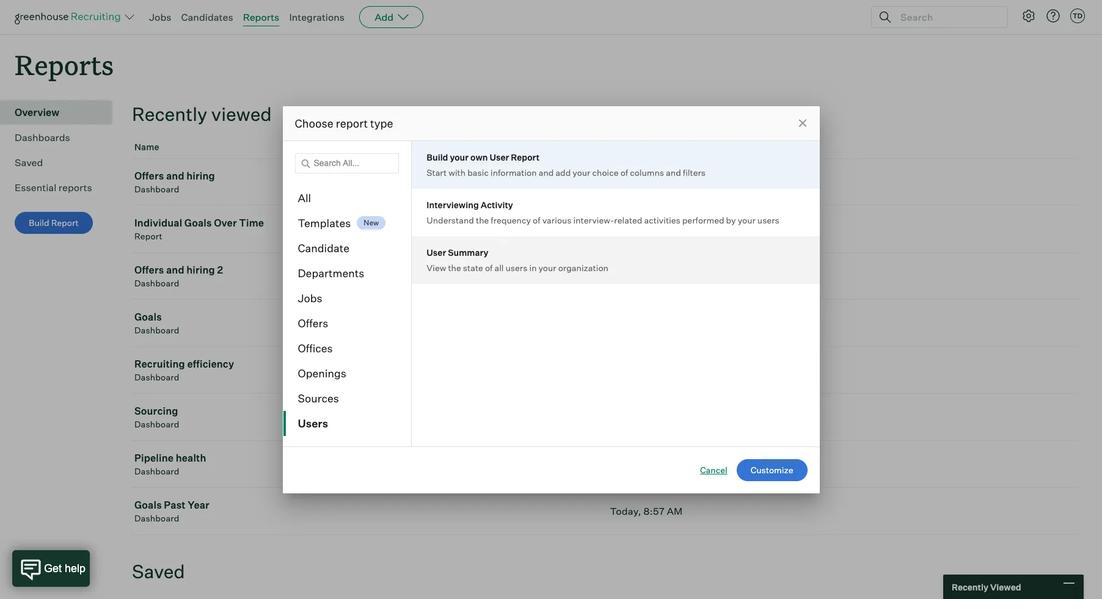Task type: describe. For each thing, give the bounding box(es) containing it.
health
[[176, 452, 206, 465]]

essential reports
[[15, 182, 92, 194]]

offers and hiring 2 dashboard
[[134, 264, 223, 289]]

overview link
[[15, 105, 108, 120]]

in
[[529, 262, 537, 273]]

hiring for offers and hiring
[[186, 170, 215, 182]]

new
[[364, 218, 379, 228]]

goals past year dashboard
[[134, 499, 210, 524]]

all
[[298, 191, 311, 204]]

candidates link
[[181, 11, 233, 23]]

your up with
[[450, 152, 469, 162]]

report for name
[[134, 231, 163, 241]]

all
[[495, 262, 504, 273]]

viewed
[[991, 582, 1021, 592]]

recruiting efficiency dashboard
[[134, 358, 234, 383]]

configure image
[[1022, 9, 1036, 23]]

last viewed
[[610, 142, 661, 152]]

jobs link
[[149, 11, 171, 23]]

various
[[542, 215, 572, 225]]

frequency
[[491, 215, 531, 225]]

and inside offers and hiring dashboard
[[166, 170, 184, 182]]

td
[[1073, 12, 1083, 20]]

jobs inside choose report type dialog
[[298, 291, 322, 305]]

offers for offers
[[298, 316, 328, 330]]

candidate
[[298, 241, 350, 255]]

and inside offers and hiring 2 dashboard
[[166, 264, 184, 276]]

interviewing
[[427, 200, 479, 210]]

recently for recently viewed
[[132, 103, 207, 125]]

8:57
[[644, 505, 665, 518]]

dashboard inside pipeline health dashboard
[[134, 466, 179, 477]]

related
[[614, 215, 643, 225]]

add
[[375, 11, 394, 23]]

user summary view the state of all users in your organization
[[427, 247, 609, 273]]

essential reports link
[[15, 180, 108, 195]]

integrations
[[289, 11, 345, 23]]

goals dashboard
[[134, 311, 179, 336]]

past
[[164, 499, 186, 512]]

your inside interviewing activity understand the frequency of various interview-related activities performed by your users
[[738, 215, 756, 225]]

dashboards
[[15, 131, 70, 144]]

individual
[[134, 217, 182, 229]]

organization
[[558, 262, 609, 273]]

performed
[[682, 215, 724, 225]]

report inside button
[[51, 218, 79, 228]]

recently viewed
[[952, 582, 1021, 592]]

type
[[370, 116, 393, 130]]

candidates
[[181, 11, 233, 23]]

offers for offers and hiring dashboard
[[134, 170, 164, 182]]

cancel
[[700, 465, 728, 475]]

greenhouse recruiting image
[[15, 10, 125, 24]]

hiring for offers and hiring 2
[[186, 264, 215, 276]]

pipeline
[[134, 452, 174, 465]]

departments
[[298, 266, 364, 280]]

year
[[188, 499, 210, 512]]

of for in
[[485, 262, 493, 273]]

overview
[[15, 106, 59, 119]]

today, for today, 11:18 am
[[610, 176, 641, 188]]

11:13
[[644, 223, 664, 235]]

recently viewed
[[132, 103, 272, 125]]

last
[[610, 142, 629, 152]]

basic
[[468, 167, 489, 178]]

integrations link
[[289, 11, 345, 23]]

2
[[217, 264, 223, 276]]

Search text field
[[898, 8, 997, 26]]

add
[[556, 167, 571, 178]]

filters
[[683, 167, 706, 178]]

0 vertical spatial jobs
[[149, 11, 171, 23]]

today, for today, 11:13 am
[[610, 223, 641, 235]]

of inside build your own user report start with basic information and add your choice of columns and filters
[[621, 167, 628, 178]]

today, 11:13 am
[[610, 223, 682, 235]]

report for choose report type
[[511, 152, 540, 162]]

view
[[427, 262, 446, 273]]

efficiency
[[187, 358, 234, 370]]

own
[[471, 152, 488, 162]]

saved link
[[15, 155, 108, 170]]

today, 8:57 am
[[610, 505, 683, 518]]

your inside user summary view the state of all users in your organization
[[539, 262, 557, 273]]



Task type: locate. For each thing, give the bounding box(es) containing it.
1 vertical spatial goals
[[134, 311, 162, 323]]

and
[[539, 167, 554, 178], [666, 167, 681, 178], [166, 170, 184, 182], [166, 264, 184, 276]]

the down the activity
[[476, 215, 489, 225]]

today, left the 11:18
[[610, 176, 641, 188]]

offices
[[298, 341, 333, 355]]

report
[[511, 152, 540, 162], [51, 218, 79, 228], [134, 231, 163, 241]]

today, 11:18 am
[[610, 176, 682, 188]]

templates
[[298, 216, 351, 229]]

1 horizontal spatial users
[[758, 215, 780, 225]]

goals inside individual goals over time report
[[184, 217, 212, 229]]

recruiting
[[134, 358, 185, 370]]

11:18
[[644, 176, 664, 188]]

recently for recently viewed
[[952, 582, 989, 592]]

understand
[[427, 215, 474, 225]]

hiring inside offers and hiring 2 dashboard
[[186, 264, 215, 276]]

reports right candidates link
[[243, 11, 279, 23]]

0 vertical spatial offers
[[134, 170, 164, 182]]

2 hiring from the top
[[186, 264, 215, 276]]

user inside build your own user report start with basic information and add your choice of columns and filters
[[490, 152, 509, 162]]

0 vertical spatial reports
[[243, 11, 279, 23]]

0 horizontal spatial build
[[29, 218, 49, 228]]

3 dashboard from the top
[[134, 325, 179, 336]]

am
[[666, 176, 682, 188], [666, 223, 682, 235], [672, 270, 687, 282], [667, 505, 683, 518]]

over
[[214, 217, 237, 229]]

users right by
[[758, 215, 780, 225]]

0 horizontal spatial reports
[[15, 46, 114, 82]]

0 vertical spatial of
[[621, 167, 628, 178]]

report inside individual goals over time report
[[134, 231, 163, 241]]

saved
[[15, 157, 43, 169], [132, 560, 185, 583]]

columns
[[630, 167, 664, 178]]

1 vertical spatial user
[[427, 247, 446, 258]]

goals for goals past year
[[134, 499, 162, 512]]

1 horizontal spatial of
[[533, 215, 541, 225]]

dashboard up individual
[[134, 184, 179, 194]]

1 vertical spatial reports
[[15, 46, 114, 82]]

report down essential reports link
[[51, 218, 79, 228]]

build up start
[[427, 152, 448, 162]]

td button
[[1071, 9, 1085, 23]]

5 dashboard from the top
[[134, 419, 179, 430]]

cancel link
[[700, 464, 728, 476]]

am for today, 11:18 am
[[666, 176, 682, 188]]

am for today, 11:13 am
[[666, 223, 682, 235]]

the for frequency
[[476, 215, 489, 225]]

1 horizontal spatial reports
[[243, 11, 279, 23]]

interview-
[[574, 215, 614, 225]]

6 dashboard from the top
[[134, 466, 179, 477]]

essential
[[15, 182, 56, 194]]

today, 10:39 am
[[610, 270, 687, 282]]

build inside button
[[29, 218, 49, 228]]

0 vertical spatial the
[[476, 215, 489, 225]]

2 horizontal spatial report
[[511, 152, 540, 162]]

hiring up over
[[186, 170, 215, 182]]

today, left '10:39'
[[610, 270, 641, 282]]

offers down individual
[[134, 264, 164, 276]]

time
[[239, 217, 264, 229]]

of right choice
[[621, 167, 628, 178]]

of
[[621, 167, 628, 178], [533, 215, 541, 225], [485, 262, 493, 273]]

today, left 11:13
[[610, 223, 641, 235]]

report down individual
[[134, 231, 163, 241]]

hiring inside offers and hiring dashboard
[[186, 170, 215, 182]]

pipeline health dashboard
[[134, 452, 206, 477]]

2 vertical spatial goals
[[134, 499, 162, 512]]

name
[[134, 142, 159, 152]]

viewed for last viewed
[[631, 142, 661, 152]]

users
[[298, 416, 328, 430]]

choose report type dialog
[[283, 106, 820, 493]]

goals left over
[[184, 217, 212, 229]]

0 horizontal spatial of
[[485, 262, 493, 273]]

0 vertical spatial recently
[[132, 103, 207, 125]]

0 vertical spatial users
[[758, 215, 780, 225]]

dashboard down pipeline on the left
[[134, 466, 179, 477]]

sourcing dashboard
[[134, 405, 179, 430]]

build for build your own user report start with basic information and add your choice of columns and filters
[[427, 152, 448, 162]]

the for state
[[448, 262, 461, 273]]

the inside user summary view the state of all users in your organization
[[448, 262, 461, 273]]

reports
[[59, 182, 92, 194]]

dashboard down 'sourcing'
[[134, 419, 179, 430]]

reports link
[[243, 11, 279, 23]]

of for related
[[533, 215, 541, 225]]

1 vertical spatial the
[[448, 262, 461, 273]]

user right own
[[490, 152, 509, 162]]

user
[[490, 152, 509, 162], [427, 247, 446, 258]]

build your own user report start with basic information and add your choice of columns and filters
[[427, 152, 706, 178]]

1 horizontal spatial report
[[134, 231, 163, 241]]

0 vertical spatial build
[[427, 152, 448, 162]]

your
[[450, 152, 469, 162], [573, 167, 591, 178], [738, 215, 756, 225], [539, 262, 557, 273]]

reports down greenhouse recruiting image
[[15, 46, 114, 82]]

0 vertical spatial hiring
[[186, 170, 215, 182]]

customize
[[751, 465, 793, 475]]

offers and hiring dashboard
[[134, 170, 215, 194]]

activity
[[481, 200, 513, 210]]

and left 2
[[166, 264, 184, 276]]

1 hiring from the top
[[186, 170, 215, 182]]

am right 8:57
[[667, 505, 683, 518]]

0 horizontal spatial viewed
[[211, 103, 272, 125]]

build report button
[[15, 212, 93, 234]]

2 horizontal spatial of
[[621, 167, 628, 178]]

td button
[[1068, 6, 1088, 26]]

2 vertical spatial offers
[[298, 316, 328, 330]]

am for today, 8:57 am
[[667, 505, 683, 518]]

3 today, from the top
[[610, 270, 641, 282]]

offers inside offers and hiring 2 dashboard
[[134, 264, 164, 276]]

1 horizontal spatial user
[[490, 152, 509, 162]]

today, for today, 8:57 am
[[610, 505, 641, 518]]

report inside build your own user report start with basic information and add your choice of columns and filters
[[511, 152, 540, 162]]

of left various
[[533, 215, 541, 225]]

recently up name
[[132, 103, 207, 125]]

am for today, 10:39 am
[[672, 270, 687, 282]]

jobs left candidates link
[[149, 11, 171, 23]]

build
[[427, 152, 448, 162], [29, 218, 49, 228]]

offers for offers and hiring 2 dashboard
[[134, 264, 164, 276]]

reports
[[243, 11, 279, 23], [15, 46, 114, 82]]

choose
[[295, 116, 334, 130]]

and up individual
[[166, 170, 184, 182]]

viewed for recently viewed
[[211, 103, 272, 125]]

1 vertical spatial hiring
[[186, 264, 215, 276]]

summary
[[448, 247, 489, 258]]

add button
[[359, 6, 424, 28]]

2 dashboard from the top
[[134, 278, 179, 289]]

users left in
[[506, 262, 528, 273]]

2 vertical spatial of
[[485, 262, 493, 273]]

2 today, from the top
[[610, 223, 641, 235]]

1 dashboard from the top
[[134, 184, 179, 194]]

0 horizontal spatial report
[[51, 218, 79, 228]]

jobs down departments
[[298, 291, 322, 305]]

information
[[491, 167, 537, 178]]

viewed
[[211, 103, 272, 125], [631, 142, 661, 152]]

dashboard inside recruiting efficiency dashboard
[[134, 372, 179, 383]]

your right by
[[738, 215, 756, 225]]

1 vertical spatial users
[[506, 262, 528, 273]]

1 today, from the top
[[610, 176, 641, 188]]

1 horizontal spatial saved
[[132, 560, 185, 583]]

1 horizontal spatial viewed
[[631, 142, 661, 152]]

0 vertical spatial viewed
[[211, 103, 272, 125]]

interviewing activity understand the frequency of various interview-related activities performed by your users
[[427, 200, 780, 225]]

offers inside offers and hiring dashboard
[[134, 170, 164, 182]]

dashboard down recruiting
[[134, 372, 179, 383]]

today, left 8:57
[[610, 505, 641, 518]]

choice
[[592, 167, 619, 178]]

of inside interviewing activity understand the frequency of various interview-related activities performed by your users
[[533, 215, 541, 225]]

goals up recruiting
[[134, 311, 162, 323]]

dashboard inside goals past year dashboard
[[134, 513, 179, 524]]

build report
[[29, 218, 79, 228]]

1 vertical spatial of
[[533, 215, 541, 225]]

activities
[[644, 215, 681, 225]]

with
[[449, 167, 466, 178]]

your right in
[[539, 262, 557, 273]]

am right '10:39'
[[672, 270, 687, 282]]

customize button
[[737, 459, 808, 481]]

am right the 11:18
[[666, 176, 682, 188]]

offers up 'offices'
[[298, 316, 328, 330]]

1 vertical spatial viewed
[[631, 142, 661, 152]]

recently
[[132, 103, 207, 125], [952, 582, 989, 592]]

sources
[[298, 391, 339, 405]]

0 horizontal spatial user
[[427, 247, 446, 258]]

the
[[476, 215, 489, 225], [448, 262, 461, 273]]

10:39
[[644, 270, 669, 282]]

build for build report
[[29, 218, 49, 228]]

dashboard down past
[[134, 513, 179, 524]]

dashboard up goals dashboard at the bottom left of the page
[[134, 278, 179, 289]]

1 horizontal spatial the
[[476, 215, 489, 225]]

goals for goals
[[134, 311, 162, 323]]

0 vertical spatial user
[[490, 152, 509, 162]]

goals left past
[[134, 499, 162, 512]]

your right "add"
[[573, 167, 591, 178]]

user up 'view'
[[427, 247, 446, 258]]

1 horizontal spatial recently
[[952, 582, 989, 592]]

1 vertical spatial report
[[51, 218, 79, 228]]

dashboard inside offers and hiring dashboard
[[134, 184, 179, 194]]

dashboard inside offers and hiring 2 dashboard
[[134, 278, 179, 289]]

by
[[726, 215, 736, 225]]

goals
[[184, 217, 212, 229], [134, 311, 162, 323], [134, 499, 162, 512]]

dashboard
[[134, 184, 179, 194], [134, 278, 179, 289], [134, 325, 179, 336], [134, 372, 179, 383], [134, 419, 179, 430], [134, 466, 179, 477], [134, 513, 179, 524]]

choose report type
[[295, 116, 393, 130]]

offers inside choose report type dialog
[[298, 316, 328, 330]]

1 horizontal spatial build
[[427, 152, 448, 162]]

dashboards link
[[15, 130, 108, 145]]

0 horizontal spatial users
[[506, 262, 528, 273]]

report
[[336, 116, 368, 130]]

1 vertical spatial build
[[29, 218, 49, 228]]

build inside build your own user report start with basic information and add your choice of columns and filters
[[427, 152, 448, 162]]

7 dashboard from the top
[[134, 513, 179, 524]]

report up information
[[511, 152, 540, 162]]

openings
[[298, 366, 346, 380]]

and left filters
[[666, 167, 681, 178]]

1 vertical spatial saved
[[132, 560, 185, 583]]

of inside user summary view the state of all users in your organization
[[485, 262, 493, 273]]

1 vertical spatial recently
[[952, 582, 989, 592]]

the inside interviewing activity understand the frequency of various interview-related activities performed by your users
[[476, 215, 489, 225]]

2 vertical spatial report
[[134, 231, 163, 241]]

jobs
[[149, 11, 171, 23], [298, 291, 322, 305]]

1 vertical spatial offers
[[134, 264, 164, 276]]

0 vertical spatial report
[[511, 152, 540, 162]]

0 vertical spatial goals
[[184, 217, 212, 229]]

0 horizontal spatial saved
[[15, 157, 43, 169]]

4 today, from the top
[[610, 505, 641, 518]]

user inside user summary view the state of all users in your organization
[[427, 247, 446, 258]]

goals inside goals dashboard
[[134, 311, 162, 323]]

dashboard up recruiting
[[134, 325, 179, 336]]

sourcing
[[134, 405, 178, 417]]

0 vertical spatial saved
[[15, 157, 43, 169]]

today, for today, 10:39 am
[[610, 270, 641, 282]]

0 horizontal spatial jobs
[[149, 11, 171, 23]]

and left "add"
[[539, 167, 554, 178]]

users inside user summary view the state of all users in your organization
[[506, 262, 528, 273]]

1 horizontal spatial jobs
[[298, 291, 322, 305]]

Search All... text field
[[295, 153, 399, 173]]

1 vertical spatial jobs
[[298, 291, 322, 305]]

4 dashboard from the top
[[134, 372, 179, 383]]

build down essential in the left of the page
[[29, 218, 49, 228]]

recently left the viewed
[[952, 582, 989, 592]]

goals inside goals past year dashboard
[[134, 499, 162, 512]]

start
[[427, 167, 447, 178]]

offers down name
[[134, 170, 164, 182]]

of left all
[[485, 262, 493, 273]]

hiring left 2
[[186, 264, 215, 276]]

am right 11:13
[[666, 223, 682, 235]]

state
[[463, 262, 483, 273]]

0 horizontal spatial the
[[448, 262, 461, 273]]

users inside interviewing activity understand the frequency of various interview-related activities performed by your users
[[758, 215, 780, 225]]

offers
[[134, 170, 164, 182], [134, 264, 164, 276], [298, 316, 328, 330]]

individual goals over time report
[[134, 217, 264, 241]]

0 horizontal spatial recently
[[132, 103, 207, 125]]

the right 'view'
[[448, 262, 461, 273]]



Task type: vqa. For each thing, say whether or not it's contained in the screenshot.
active to the bottom
no



